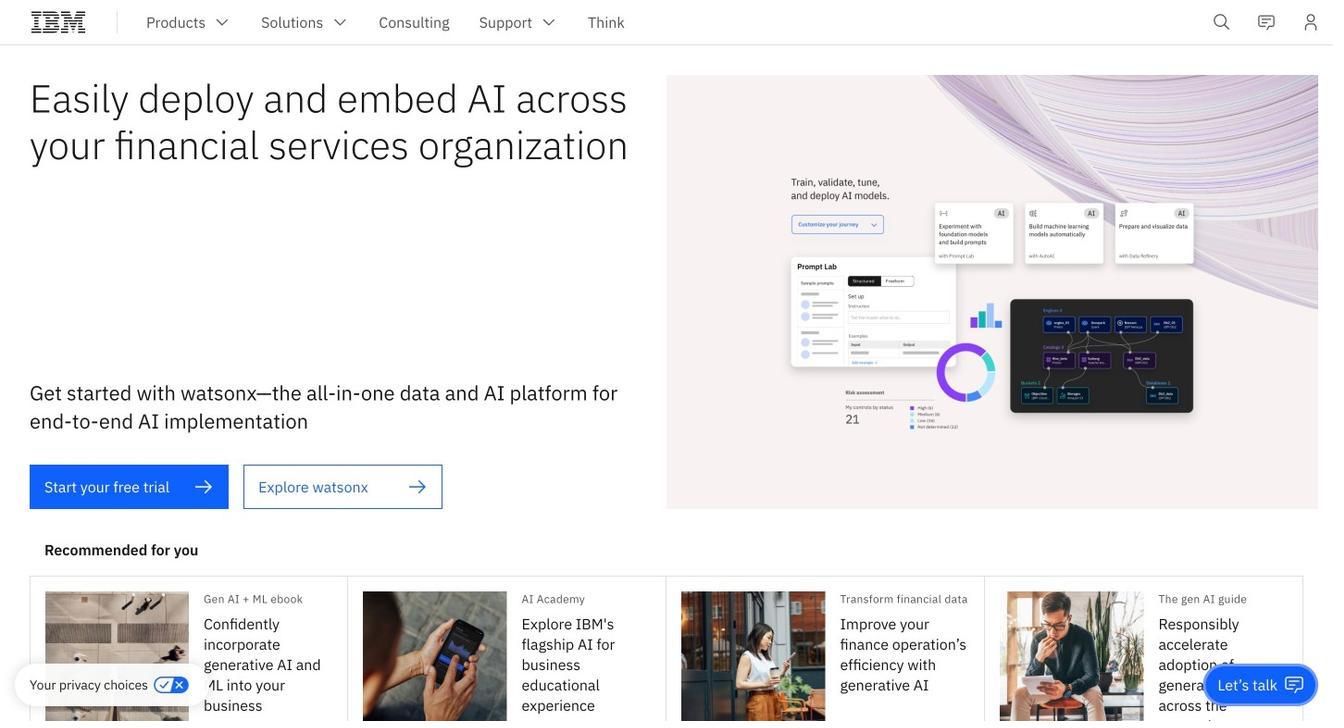Task type: locate. For each thing, give the bounding box(es) containing it.
your privacy choices element
[[30, 675, 148, 696]]

let's talk element
[[1218, 675, 1278, 696]]



